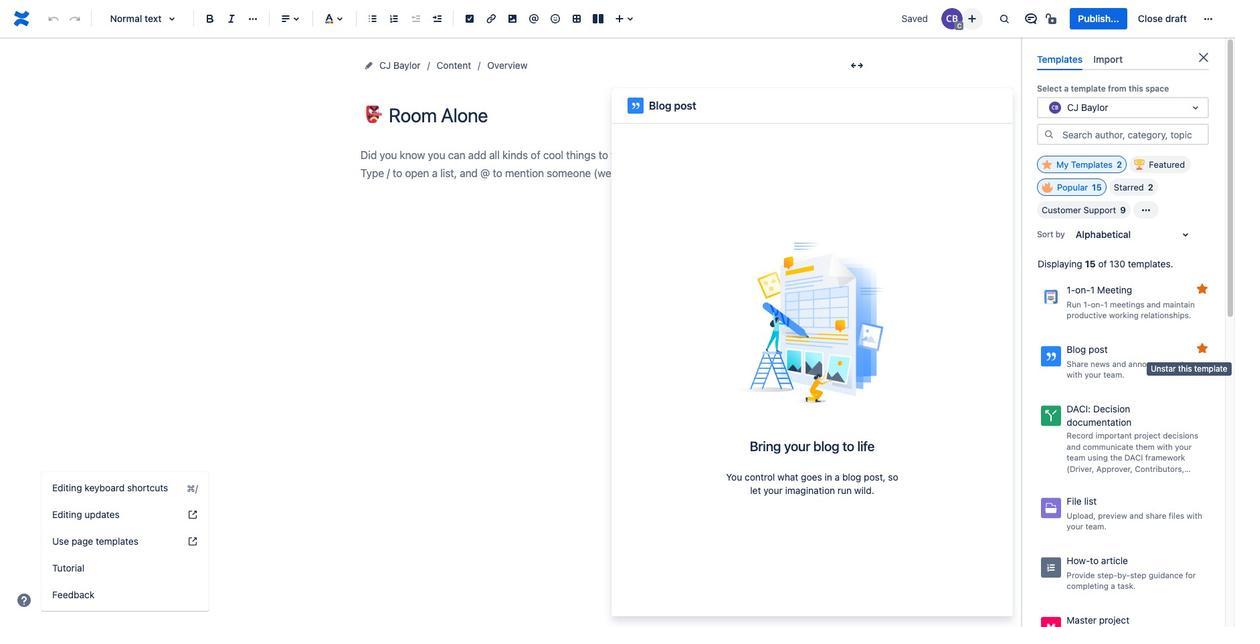 Task type: vqa. For each thing, say whether or not it's contained in the screenshot.
"7"
no



Task type: locate. For each thing, give the bounding box(es) containing it.
them
[[1136, 442, 1155, 452]]

post for blog post share news and announcements with your team.
[[1089, 344, 1108, 356]]

help image inside editing updates link
[[187, 510, 198, 521]]

file
[[1067, 496, 1082, 507]]

Search author, category, topic field
[[1059, 125, 1208, 144]]

of
[[1099, 259, 1108, 270]]

important
[[1096, 431, 1133, 441]]

team. down upload,
[[1086, 522, 1107, 532]]

and inside daci: decision documentation record important project decisions and communicate them with your team using the daci framework (driver, approver, contributors, informed).
[[1067, 442, 1081, 452]]

1 editing from the top
[[52, 483, 82, 494]]

with down share
[[1067, 370, 1083, 380]]

0 horizontal spatial blog
[[814, 439, 840, 455]]

None text field
[[1048, 101, 1050, 115]]

0 vertical spatial help image
[[187, 510, 198, 521]]

starred
[[1114, 182, 1144, 193]]

blog up run
[[843, 472, 862, 483]]

help image
[[187, 510, 198, 521], [187, 537, 198, 548]]

my
[[1057, 159, 1069, 170]]

:japanese_goblin: image
[[365, 106, 383, 123], [365, 106, 383, 123]]

15 left of
[[1085, 259, 1096, 270]]

1 horizontal spatial blog
[[843, 472, 862, 483]]

meetings
[[1111, 300, 1145, 310]]

1 horizontal spatial template
[[1195, 364, 1228, 374]]

by
[[1056, 230, 1066, 240]]

project up them
[[1135, 431, 1161, 441]]

support
[[1084, 205, 1117, 216]]

use
[[52, 536, 69, 548]]

1 vertical spatial post
[[1089, 344, 1108, 356]]

0 horizontal spatial blog
[[649, 100, 672, 112]]

more formatting image
[[245, 11, 261, 27]]

0 vertical spatial cj baylor
[[380, 60, 421, 71]]

1 help image from the top
[[187, 510, 198, 521]]

editing up use
[[52, 509, 82, 521]]

2 horizontal spatial a
[[1111, 582, 1116, 592]]

displaying 15 of 130 templates.
[[1038, 259, 1174, 270]]

with
[[1067, 370, 1083, 380], [1158, 442, 1173, 452], [1187, 511, 1203, 521]]

post,
[[864, 472, 886, 483]]

0 vertical spatial with
[[1067, 370, 1083, 380]]

with inside the "file list upload, preview and share files with your team."
[[1187, 511, 1203, 521]]

bold ⌘b image
[[202, 11, 218, 27]]

and up team
[[1067, 442, 1081, 452]]

with up framework
[[1158, 442, 1173, 452]]

bullet list ⌘⇧8 image
[[365, 11, 381, 27]]

0 horizontal spatial a
[[835, 472, 840, 483]]

use page templates
[[52, 536, 139, 548]]

1 horizontal spatial this
[[1179, 364, 1193, 374]]

1- up run
[[1067, 285, 1076, 296]]

template inside "tooltip"
[[1195, 364, 1228, 374]]

baylor down select a template from this space
[[1082, 102, 1109, 113]]

2 help image from the top
[[187, 537, 198, 548]]

project inside daci: decision documentation record important project decisions and communicate them with your team using the daci framework (driver, approver, contributors, informed).
[[1135, 431, 1161, 441]]

blog
[[649, 100, 672, 112], [1067, 344, 1087, 356]]

0 vertical spatial 15
[[1093, 182, 1102, 193]]

and right news
[[1113, 359, 1127, 369]]

2 vertical spatial a
[[1111, 582, 1116, 592]]

close
[[1139, 13, 1163, 24]]

add image, video, or file image
[[505, 11, 521, 27]]

1 horizontal spatial a
[[1065, 84, 1069, 94]]

1 horizontal spatial on-
[[1091, 300, 1105, 310]]

0 horizontal spatial on-
[[1076, 285, 1091, 296]]

blog inside blog post share news and announcements with your team.
[[1067, 344, 1087, 356]]

cj right move this page image
[[380, 60, 391, 71]]

cj baylor link
[[380, 58, 421, 74]]

1 horizontal spatial project
[[1135, 431, 1161, 441]]

this right unstar
[[1179, 364, 1193, 374]]

0 vertical spatial template
[[1071, 84, 1106, 94]]

editing keyboard shortcuts
[[52, 483, 168, 494]]

your down decisions
[[1176, 442, 1192, 452]]

bring your blog to life
[[750, 439, 875, 455]]

0 vertical spatial baylor
[[394, 60, 421, 71]]

a right select
[[1065, 84, 1069, 94]]

baylor right move this page image
[[394, 60, 421, 71]]

your down news
[[1085, 370, 1102, 380]]

post for blog post
[[674, 100, 697, 112]]

and inside blog post share news and announcements with your team.
[[1113, 359, 1127, 369]]

table image
[[569, 11, 585, 27]]

blog up in
[[814, 439, 840, 455]]

move this page image
[[363, 60, 374, 71]]

this
[[1129, 84, 1144, 94], [1179, 364, 1193, 374]]

more image
[[1201, 11, 1217, 27]]

publish...
[[1079, 13, 1120, 24]]

0 vertical spatial editing
[[52, 483, 82, 494]]

blog for blog post
[[649, 100, 672, 112]]

1 down meeting
[[1105, 300, 1108, 310]]

numbered list ⌘⇧7 image
[[386, 11, 402, 27]]

to up step-
[[1091, 556, 1099, 567]]

outdent ⇧tab image
[[408, 11, 424, 27]]

1- up productive
[[1084, 300, 1091, 310]]

1 horizontal spatial baylor
[[1082, 102, 1109, 113]]

0 vertical spatial templates
[[1038, 54, 1083, 65]]

0 horizontal spatial 1-
[[1067, 285, 1076, 296]]

find and replace image
[[997, 11, 1013, 27]]

cj
[[380, 60, 391, 71], [1068, 102, 1079, 113]]

1 horizontal spatial with
[[1158, 442, 1173, 452]]

1 horizontal spatial 1-
[[1084, 300, 1091, 310]]

(driver,
[[1067, 465, 1095, 475]]

editing up editing updates on the bottom of page
[[52, 483, 82, 494]]

post inside blog post share news and announcements with your team.
[[1089, 344, 1108, 356]]

1 vertical spatial 2
[[1149, 182, 1154, 193]]

keyboard
[[85, 483, 125, 494]]

1 vertical spatial template
[[1195, 364, 1228, 374]]

post
[[674, 100, 697, 112], [1089, 344, 1108, 356]]

1 vertical spatial this
[[1179, 364, 1193, 374]]

overview link
[[487, 58, 528, 74]]

this right from
[[1129, 84, 1144, 94]]

import
[[1094, 54, 1123, 65]]

template down unstar blog post image
[[1195, 364, 1228, 374]]

your down upload,
[[1067, 522, 1084, 532]]

saved
[[902, 13, 929, 24]]

and up relationships.
[[1147, 300, 1161, 310]]

0 vertical spatial team.
[[1104, 370, 1125, 380]]

your inside the "file list upload, preview and share files with your team."
[[1067, 522, 1084, 532]]

1 vertical spatial 1-
[[1084, 300, 1091, 310]]

unstar this template tooltip
[[1147, 363, 1232, 376]]

0 horizontal spatial template
[[1071, 84, 1106, 94]]

with right files
[[1187, 511, 1203, 521]]

templates up select
[[1038, 54, 1083, 65]]

1 left meeting
[[1091, 285, 1095, 296]]

templates
[[1038, 54, 1083, 65], [1072, 159, 1113, 170]]

cj baylor
[[380, 60, 421, 71], [1068, 102, 1109, 113]]

1 vertical spatial a
[[835, 472, 840, 483]]

feedback button
[[42, 582, 209, 609]]

1 horizontal spatial cj
[[1068, 102, 1079, 113]]

on- up run
[[1076, 285, 1091, 296]]

cj baylor image
[[942, 8, 964, 29]]

0 horizontal spatial with
[[1067, 370, 1083, 380]]

on- up productive
[[1091, 300, 1105, 310]]

cj baylor right move this page image
[[380, 60, 421, 71]]

confluence image
[[11, 8, 32, 29]]

2 up "starred"
[[1117, 159, 1123, 170]]

what
[[778, 472, 799, 483]]

team. down news
[[1104, 370, 1125, 380]]

alphabetical button
[[1068, 224, 1202, 246]]

preview
[[1099, 511, 1128, 521]]

completing
[[1067, 582, 1109, 592]]

with inside blog post share news and announcements with your team.
[[1067, 370, 1083, 380]]

1 vertical spatial blog
[[1067, 344, 1087, 356]]

2 right "starred"
[[1149, 182, 1154, 193]]

your right let
[[764, 485, 783, 497]]

templates inside tab list
[[1038, 54, 1083, 65]]

1 vertical spatial templates
[[1072, 159, 1113, 170]]

cj baylor down select a template from this space
[[1068, 102, 1109, 113]]

0 horizontal spatial baylor
[[394, 60, 421, 71]]

link image
[[483, 11, 499, 27]]

1 vertical spatial editing
[[52, 509, 82, 521]]

1 horizontal spatial to
[[1091, 556, 1099, 567]]

my templates
[[1057, 159, 1113, 170]]

0 horizontal spatial project
[[1100, 615, 1130, 626]]

unstar blog post image
[[1195, 341, 1211, 357]]

add status
[[588, 83, 636, 95]]

0 vertical spatial project
[[1135, 431, 1161, 441]]

help image inside use page templates link
[[187, 537, 198, 548]]

cj down select a template from this space
[[1068, 102, 1079, 113]]

content
[[437, 60, 471, 71]]

baylor inside 'link'
[[394, 60, 421, 71]]

team.
[[1104, 370, 1125, 380], [1086, 522, 1107, 532]]

tab list
[[1032, 48, 1215, 70]]

1 horizontal spatial 1
[[1105, 300, 1108, 310]]

publish... button
[[1071, 8, 1128, 29]]

the
[[1111, 453, 1123, 463]]

daci: decision documentation record important project decisions and communicate them with your team using the daci framework (driver, approver, contributors, informed).
[[1067, 404, 1199, 486]]

0 vertical spatial post
[[674, 100, 697, 112]]

0 horizontal spatial post
[[674, 100, 697, 112]]

1 vertical spatial team.
[[1086, 522, 1107, 532]]

1 vertical spatial to
[[1091, 556, 1099, 567]]

list
[[1085, 496, 1097, 507]]

1 vertical spatial project
[[1100, 615, 1130, 626]]

life
[[858, 439, 875, 455]]

tab list containing templates
[[1032, 48, 1215, 70]]

a down step-
[[1111, 582, 1116, 592]]

1 vertical spatial help image
[[187, 537, 198, 548]]

a right in
[[835, 472, 840, 483]]

0 vertical spatial 2
[[1117, 159, 1123, 170]]

0 horizontal spatial to
[[843, 439, 855, 455]]

draft
[[1166, 13, 1187, 24]]

blog post
[[649, 100, 697, 112]]

project right master
[[1100, 615, 1130, 626]]

control
[[745, 472, 775, 483]]

overview
[[487, 60, 528, 71]]

templates right my
[[1072, 159, 1113, 170]]

your
[[1085, 370, 1102, 380], [784, 439, 811, 455], [1176, 442, 1192, 452], [764, 485, 783, 497], [1067, 522, 1084, 532]]

1 horizontal spatial post
[[1089, 344, 1108, 356]]

make page full-width image
[[849, 58, 866, 74]]

mention image
[[526, 11, 542, 27]]

shortcuts
[[127, 483, 168, 494]]

blog post image
[[739, 243, 887, 404]]

team
[[1067, 453, 1086, 463]]

1 vertical spatial blog
[[843, 472, 862, 483]]

2 editing from the top
[[52, 509, 82, 521]]

0 horizontal spatial cj
[[380, 60, 391, 71]]

0 vertical spatial blog
[[649, 100, 672, 112]]

a inside you control what goes in a blog post, so let your imagination run wild.
[[835, 472, 840, 483]]

15 up support at top
[[1093, 182, 1102, 193]]

on-
[[1076, 285, 1091, 296], [1091, 300, 1105, 310]]

to left life
[[843, 439, 855, 455]]

tutorial
[[52, 563, 84, 574]]

you
[[726, 472, 743, 483]]

team. inside the "file list upload, preview and share files with your team."
[[1086, 522, 1107, 532]]

your inside daci: decision documentation record important project decisions and communicate them with your team using the daci framework (driver, approver, contributors, informed).
[[1176, 442, 1192, 452]]

2 horizontal spatial with
[[1187, 511, 1203, 521]]

0 vertical spatial this
[[1129, 84, 1144, 94]]

and left share
[[1130, 511, 1144, 521]]

updates
[[85, 509, 120, 521]]

1 vertical spatial baylor
[[1082, 102, 1109, 113]]

1 horizontal spatial 2
[[1149, 182, 1154, 193]]

1 horizontal spatial blog
[[1067, 344, 1087, 356]]

template left from
[[1071, 84, 1106, 94]]

0 horizontal spatial 1
[[1091, 285, 1095, 296]]

0 vertical spatial cj
[[380, 60, 391, 71]]

15
[[1093, 182, 1102, 193], [1085, 259, 1096, 270]]

9
[[1121, 205, 1127, 216]]

1 vertical spatial with
[[1158, 442, 1173, 452]]

project inside "master project"
[[1100, 615, 1130, 626]]

to inside how-to article provide step-by-step guidance for completing a task.
[[1091, 556, 1099, 567]]

1 horizontal spatial cj baylor
[[1068, 102, 1109, 113]]

2 vertical spatial with
[[1187, 511, 1203, 521]]

task.
[[1118, 582, 1136, 592]]

meeting
[[1098, 285, 1133, 296]]

close draft
[[1139, 13, 1187, 24]]

0 horizontal spatial 2
[[1117, 159, 1123, 170]]



Task type: describe. For each thing, give the bounding box(es) containing it.
normal text
[[110, 13, 162, 24]]

Main content area, start typing to enter text. text field
[[361, 147, 870, 183]]

close templates and import image
[[1196, 50, 1212, 66]]

relationships.
[[1141, 311, 1192, 321]]

from
[[1108, 84, 1127, 94]]

redo ⌘⇧z image
[[67, 11, 83, 27]]

news
[[1091, 359, 1111, 369]]

italic ⌘i image
[[224, 11, 240, 27]]

1 vertical spatial cj
[[1068, 102, 1079, 113]]

0 vertical spatial a
[[1065, 84, 1069, 94]]

editing updates link
[[42, 502, 209, 529]]

Give this page a title text field
[[389, 104, 870, 127]]

how-to article provide step-by-step guidance for completing a task.
[[1067, 556, 1196, 592]]

select
[[1038, 84, 1062, 94]]

cj inside 'link'
[[380, 60, 391, 71]]

help image for editing updates
[[187, 510, 198, 521]]

action item image
[[462, 11, 478, 27]]

a inside how-to article provide step-by-step guidance for completing a task.
[[1111, 582, 1116, 592]]

productive
[[1067, 311, 1107, 321]]

130
[[1110, 259, 1126, 270]]

unstar 1-on-1 meeting image
[[1195, 281, 1211, 297]]

using
[[1088, 453, 1109, 463]]

content link
[[437, 58, 471, 74]]

space
[[1146, 84, 1170, 94]]

with inside daci: decision documentation record important project decisions and communicate them with your team using the daci framework (driver, approver, contributors, informed).
[[1158, 442, 1173, 452]]

emoji image
[[548, 11, 564, 27]]

invite to edit image
[[965, 10, 981, 26]]

confluence image
[[11, 8, 32, 29]]

tutorial button
[[42, 556, 209, 582]]

select a template from this space
[[1038, 84, 1170, 94]]

search icon image
[[1044, 129, 1055, 140]]

wild.
[[855, 485, 875, 497]]

feedback
[[52, 590, 94, 601]]

share
[[1067, 359, 1089, 369]]

this inside "tooltip"
[[1179, 364, 1193, 374]]

status
[[609, 83, 636, 95]]

your inside you control what goes in a blog post, so let your imagination run wild.
[[764, 485, 783, 497]]

layouts image
[[590, 11, 606, 27]]

0 vertical spatial blog
[[814, 439, 840, 455]]

bring
[[750, 439, 781, 455]]

decision
[[1094, 404, 1131, 415]]

and inside 1-on-1 meeting run 1-on-1 meetings and maintain productive working relationships.
[[1147, 300, 1161, 310]]

normal
[[110, 13, 142, 24]]

you control what goes in a blog post, so let your imagination run wild.
[[726, 472, 899, 497]]

how-
[[1067, 556, 1091, 567]]

add status button
[[567, 81, 644, 97]]

your inside blog post share news and announcements with your team.
[[1085, 370, 1102, 380]]

customer support 9
[[1042, 205, 1127, 216]]

popular
[[1058, 182, 1089, 193]]

step
[[1131, 571, 1147, 581]]

0 vertical spatial to
[[843, 439, 855, 455]]

blog post share news and announcements with your team.
[[1067, 344, 1189, 380]]

more categories image
[[1139, 202, 1155, 218]]

daci
[[1125, 453, 1144, 463]]

framework
[[1146, 453, 1186, 463]]

goes
[[801, 472, 822, 483]]

maintain
[[1164, 300, 1195, 310]]

help image
[[16, 593, 32, 609]]

approver,
[[1097, 465, 1133, 475]]

in
[[825, 472, 833, 483]]

align left image
[[278, 11, 294, 27]]

editing for editing keyboard shortcuts
[[52, 483, 82, 494]]

page
[[72, 536, 93, 548]]

no restrictions image
[[1045, 11, 1061, 27]]

upload,
[[1067, 511, 1096, 521]]

files
[[1169, 511, 1185, 521]]

team. inside blog post share news and announcements with your team.
[[1104, 370, 1125, 380]]

unstar
[[1151, 364, 1177, 374]]

template for a
[[1071, 84, 1106, 94]]

templates.
[[1128, 259, 1174, 270]]

1 vertical spatial 15
[[1085, 259, 1096, 270]]

add
[[588, 83, 606, 95]]

starred 2
[[1114, 182, 1154, 193]]

1 vertical spatial on-
[[1091, 300, 1105, 310]]

displaying
[[1038, 259, 1083, 270]]

let
[[751, 485, 761, 497]]

editing for editing updates
[[52, 509, 82, 521]]

so
[[889, 472, 899, 483]]

blog inside you control what goes in a blog post, so let your imagination run wild.
[[843, 472, 862, 483]]

templates
[[96, 536, 139, 548]]

sort
[[1038, 230, 1054, 240]]

use page templates link
[[42, 529, 209, 556]]

1-on-1 meeting run 1-on-1 meetings and maintain productive working relationships.
[[1067, 285, 1195, 321]]

close draft button
[[1131, 8, 1196, 29]]

communicate
[[1083, 442, 1134, 452]]

guidance
[[1149, 571, 1184, 581]]

featured
[[1149, 159, 1186, 170]]

help image for use page templates
[[187, 537, 198, 548]]

comment icon image
[[1024, 11, 1040, 27]]

unstar this template
[[1151, 364, 1228, 374]]

run
[[838, 485, 852, 497]]

0 horizontal spatial cj baylor
[[380, 60, 421, 71]]

customer
[[1042, 205, 1082, 216]]

and inside the "file list upload, preview and share files with your team."
[[1130, 511, 1144, 521]]

master project button
[[1035, 610, 1212, 628]]

0 vertical spatial 1
[[1091, 285, 1095, 296]]

1 vertical spatial 1
[[1105, 300, 1108, 310]]

master
[[1067, 615, 1097, 626]]

template for this
[[1195, 364, 1228, 374]]

step-
[[1098, 571, 1118, 581]]

open image
[[1188, 100, 1204, 116]]

imagination
[[786, 485, 835, 497]]

1 vertical spatial cj baylor
[[1068, 102, 1109, 113]]

⌘/
[[187, 483, 198, 494]]

daci:
[[1067, 404, 1091, 415]]

your right the bring on the right bottom
[[784, 439, 811, 455]]

run
[[1067, 300, 1082, 310]]

record
[[1067, 431, 1094, 441]]

0 vertical spatial 1-
[[1067, 285, 1076, 296]]

announcements
[[1129, 359, 1189, 369]]

0 horizontal spatial this
[[1129, 84, 1144, 94]]

alphabetical
[[1076, 229, 1131, 240]]

provide
[[1067, 571, 1096, 581]]

indent tab image
[[429, 11, 445, 27]]

master project
[[1067, 615, 1132, 628]]

file list upload, preview and share files with your team.
[[1067, 496, 1203, 532]]

blog for blog post share news and announcements with your team.
[[1067, 344, 1087, 356]]

featured button
[[1130, 156, 1192, 173]]

working
[[1110, 311, 1139, 321]]

undo ⌘z image
[[46, 11, 62, 27]]

informed).
[[1067, 476, 1106, 486]]

normal text button
[[97, 4, 188, 33]]

0 vertical spatial on-
[[1076, 285, 1091, 296]]

share
[[1146, 511, 1167, 521]]

editing updates
[[52, 509, 120, 521]]



